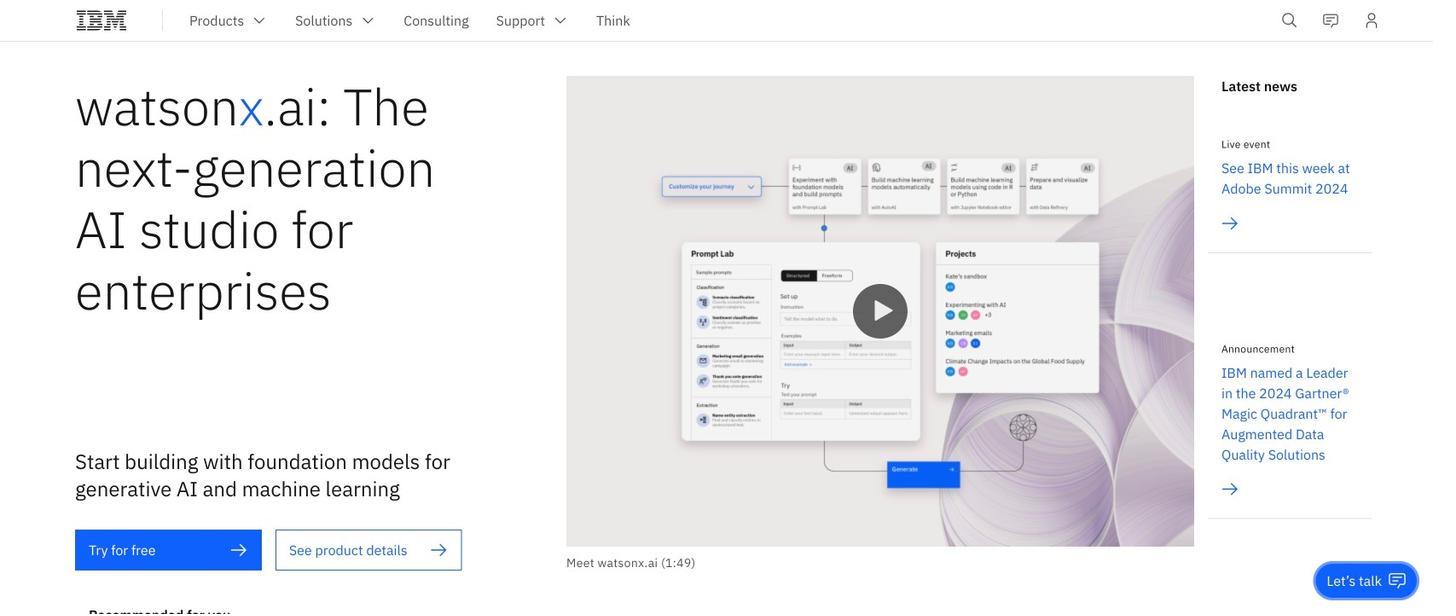 Task type: describe. For each thing, give the bounding box(es) containing it.
let's talk element
[[1327, 572, 1382, 591]]



